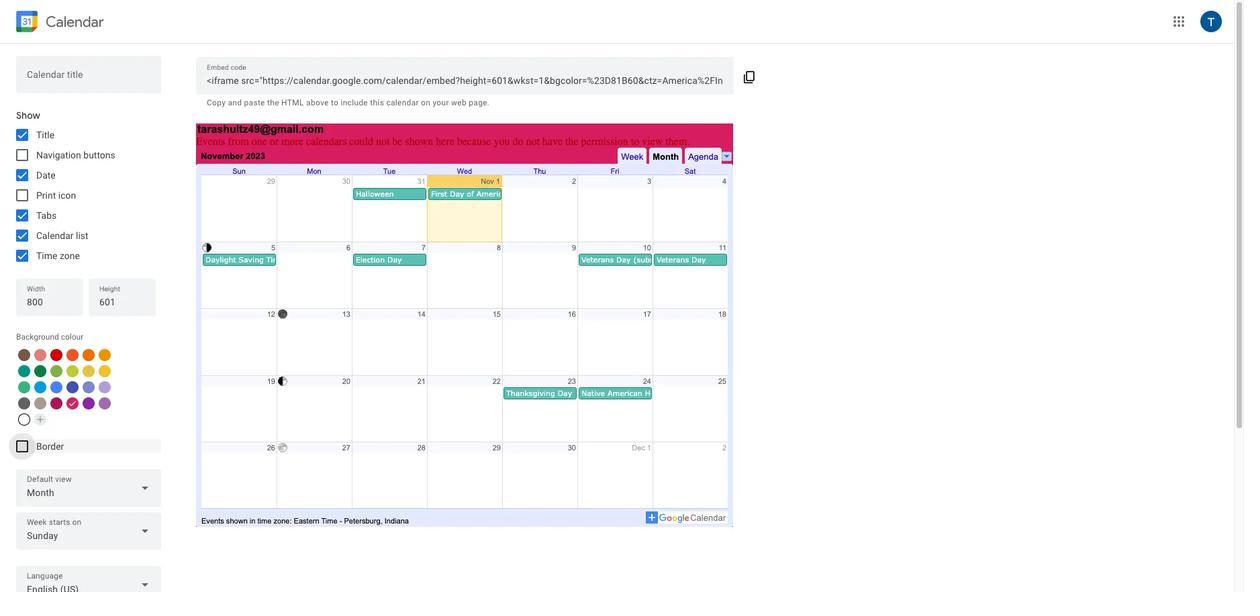 Task type: vqa. For each thing, say whether or not it's contained in the screenshot.
field
yes



Task type: describe. For each thing, give the bounding box(es) containing it.
time
[[36, 251, 57, 261]]

this
[[370, 98, 384, 107]]

amethyst menu item
[[99, 398, 111, 410]]

calendar
[[386, 98, 419, 107]]

background
[[16, 332, 59, 342]]

birch menu item
[[34, 398, 46, 410]]

blueberry menu item
[[66, 381, 79, 394]]

border
[[36, 441, 64, 452]]

calendar for calendar
[[46, 12, 104, 31]]

lavender menu item
[[83, 381, 95, 394]]

grape menu item
[[83, 398, 95, 410]]

copy
[[207, 98, 226, 107]]

zone
[[60, 251, 80, 261]]

cherry blossom menu item
[[66, 398, 79, 410]]

title
[[36, 130, 54, 140]]

beetroot menu item
[[50, 398, 62, 410]]

cocoa menu item
[[18, 349, 30, 361]]

calendar for calendar list
[[36, 230, 74, 241]]

eucalyptus menu item
[[18, 365, 30, 377]]

pumpkin menu item
[[83, 349, 95, 361]]

basil menu item
[[34, 365, 46, 377]]

content_copy button
[[734, 60, 766, 92]]

your
[[433, 98, 449, 107]]

flamingo menu item
[[34, 349, 46, 361]]

icon
[[58, 190, 76, 201]]

tabs
[[36, 210, 57, 221]]

on
[[421, 98, 431, 107]]

avocado menu item
[[66, 365, 79, 377]]

and
[[228, 98, 242, 107]]

peacock menu item
[[34, 381, 46, 394]]

citron menu item
[[83, 365, 95, 377]]

calendar link
[[13, 8, 104, 38]]

print icon
[[36, 190, 76, 201]]

navigation
[[36, 150, 81, 161]]

wisteria menu item
[[99, 381, 111, 394]]

web
[[451, 98, 467, 107]]

copy and paste the html above to include this calendar on your web page.
[[207, 98, 490, 107]]

date
[[36, 170, 56, 181]]

cobalt menu item
[[50, 381, 62, 394]]

banana menu item
[[99, 365, 111, 377]]

include
[[341, 98, 368, 107]]



Task type: locate. For each thing, give the bounding box(es) containing it.
pistachio menu item
[[50, 365, 62, 377]]

calendar
[[46, 12, 104, 31], [36, 230, 74, 241]]

list
[[76, 230, 88, 241]]

calendar inside calendar link
[[46, 12, 104, 31]]

page.
[[469, 98, 490, 107]]

background colour
[[16, 332, 83, 342]]

1 vertical spatial calendar
[[36, 230, 74, 241]]

graphite menu item
[[18, 398, 30, 410]]

html
[[281, 98, 304, 107]]

sage menu item
[[18, 381, 30, 394]]

None text field
[[27, 70, 150, 89], [207, 71, 724, 90], [27, 70, 150, 89], [207, 71, 724, 90]]

calendar colour menu item
[[18, 414, 30, 426]]

None number field
[[27, 293, 73, 312], [99, 293, 145, 312], [27, 293, 73, 312], [99, 293, 145, 312]]

above
[[306, 98, 329, 107]]

show
[[16, 109, 40, 122]]

paste
[[244, 98, 265, 107]]

print
[[36, 190, 56, 201]]

None field
[[16, 469, 161, 507], [16, 512, 161, 550], [16, 566, 161, 592], [16, 469, 161, 507], [16, 512, 161, 550], [16, 566, 161, 592]]

0 vertical spatial calendar
[[46, 12, 104, 31]]

mango menu item
[[99, 349, 111, 361]]

the
[[267, 98, 279, 107]]

colour
[[61, 332, 83, 342]]

tangerine menu item
[[66, 349, 79, 361]]

navigation buttons
[[36, 150, 115, 161]]

tomato menu item
[[50, 349, 62, 361]]

content_copy
[[743, 71, 757, 84]]

buttons
[[83, 150, 115, 161]]

calendar list
[[36, 230, 88, 241]]

time zone
[[36, 251, 80, 261]]

add custom colour menu item
[[34, 414, 46, 426]]

to
[[331, 98, 339, 107]]



